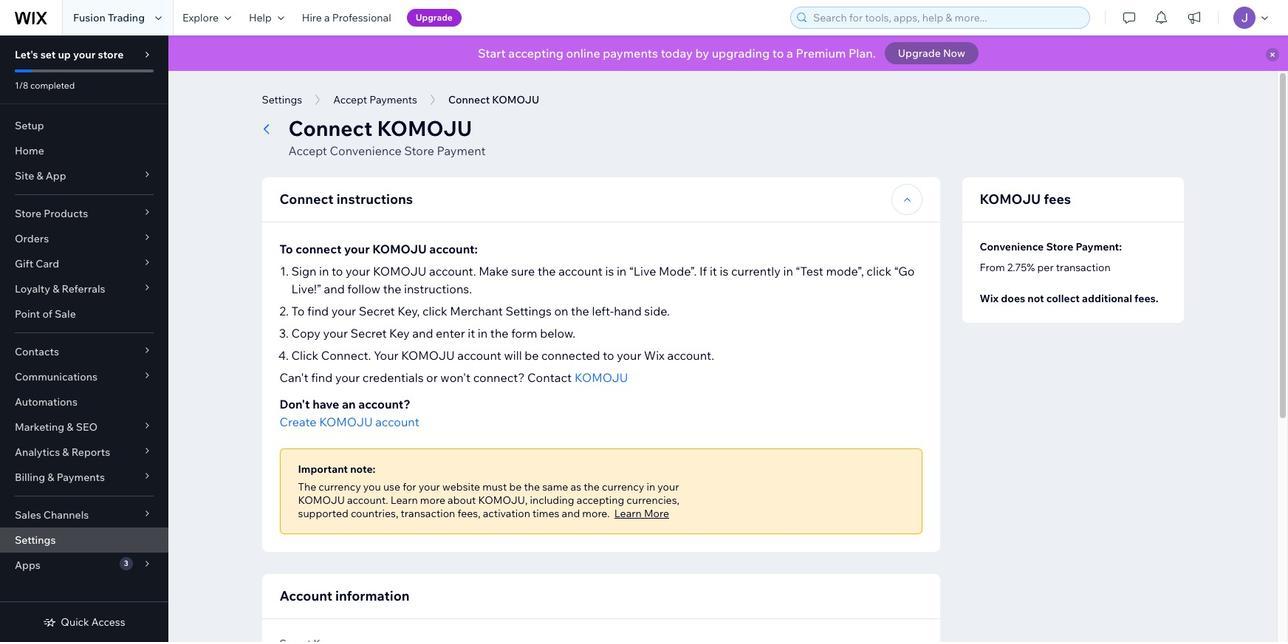 Task type: vqa. For each thing, say whether or not it's contained in the screenshot.
Primary to the left
no



Task type: locate. For each thing, give the bounding box(es) containing it.
2 vertical spatial account
[[376, 415, 420, 429]]

1 currency from the left
[[319, 480, 361, 494]]

collect
[[1047, 292, 1080, 305]]

about
[[448, 494, 476, 507]]

credentials
[[363, 370, 424, 385]]

2 vertical spatial and
[[562, 507, 580, 520]]

in
[[319, 264, 329, 279], [617, 264, 627, 279], [784, 264, 794, 279], [478, 326, 488, 341], [647, 480, 656, 494]]

convenience up instructions
[[330, 143, 402, 158]]

1 vertical spatial a
[[787, 46, 794, 61]]

& right billing
[[47, 471, 54, 484]]

0 horizontal spatial currency
[[319, 480, 361, 494]]

to
[[280, 242, 293, 256], [292, 304, 305, 319]]

to for in
[[332, 264, 343, 279]]

1 horizontal spatial accepting
[[577, 494, 625, 507]]

follow
[[348, 282, 381, 296]]

in left "live
[[617, 264, 627, 279]]

accept down 'settings' 'button'
[[289, 143, 327, 158]]

1 horizontal spatial store
[[405, 143, 434, 158]]

and right the times
[[562, 507, 580, 520]]

marketing & seo
[[15, 421, 98, 434]]

click down the instructions.
[[423, 304, 448, 319]]

0 vertical spatial to
[[280, 242, 293, 256]]

settings for settings link
[[15, 534, 56, 547]]

1 horizontal spatial be
[[525, 348, 539, 363]]

mode".
[[659, 264, 697, 279]]

find
[[307, 304, 329, 319], [311, 370, 333, 385]]

0 vertical spatial account
[[559, 264, 603, 279]]

find down live!"
[[307, 304, 329, 319]]

1 vertical spatial accepting
[[577, 494, 625, 507]]

currency down important note:
[[319, 480, 361, 494]]

2 horizontal spatial and
[[562, 507, 580, 520]]

to inside alert
[[773, 46, 784, 61]]

upgrade inside button
[[899, 47, 941, 60]]

1 vertical spatial and
[[413, 326, 433, 341]]

account. down account:
[[429, 264, 476, 279]]

0 vertical spatial transaction
[[1057, 261, 1111, 274]]

settings inside sidebar element
[[15, 534, 56, 547]]

2 horizontal spatial account.
[[668, 348, 715, 363]]

it right the if
[[710, 264, 718, 279]]

home link
[[0, 138, 169, 163]]

wix left the does
[[980, 292, 999, 305]]

0 horizontal spatial payments
[[57, 471, 105, 484]]

1 vertical spatial wix
[[645, 348, 665, 363]]

times
[[533, 507, 560, 520]]

activation
[[483, 507, 531, 520]]

store products button
[[0, 201, 169, 226]]

1 vertical spatial be
[[510, 480, 522, 494]]

upgrade for upgrade
[[416, 12, 453, 23]]

start accepting online payments today by upgrading to a premium plan. alert
[[169, 35, 1289, 71]]

0 horizontal spatial a
[[324, 11, 330, 24]]

transaction
[[1057, 261, 1111, 274], [401, 507, 456, 520]]

payments down analytics & reports dropdown button
[[57, 471, 105, 484]]

key,
[[398, 304, 420, 319]]

and
[[324, 282, 345, 296], [413, 326, 433, 341], [562, 507, 580, 520]]

account up connect?
[[458, 348, 502, 363]]

0 vertical spatial payments
[[370, 93, 418, 106]]

to right upgrading
[[773, 46, 784, 61]]

1 vertical spatial payment
[[1076, 240, 1120, 253]]

accept up connect komoju accept convenience store payment
[[333, 93, 367, 106]]

1 vertical spatial settings
[[506, 304, 552, 319]]

in up "more"
[[647, 480, 656, 494]]

have
[[313, 397, 340, 412]]

2 currency from the left
[[602, 480, 645, 494]]

is left "live
[[606, 264, 614, 279]]

0 horizontal spatial to
[[332, 264, 343, 279]]

transaction down the for
[[401, 507, 456, 520]]

0 vertical spatial payment
[[437, 143, 486, 158]]

1 vertical spatial to
[[332, 264, 343, 279]]

2 horizontal spatial to
[[773, 46, 784, 61]]

learn left the more
[[391, 494, 418, 507]]

don't have an account? create komoju account
[[280, 397, 420, 429]]

0 vertical spatial convenience
[[330, 143, 402, 158]]

komoju inside don't have an account? create komoju account
[[319, 415, 373, 429]]

2 horizontal spatial settings
[[506, 304, 552, 319]]

sales channels button
[[0, 503, 169, 528]]

1 vertical spatial connect
[[280, 191, 334, 208]]

0 vertical spatial it
[[710, 264, 718, 279]]

hire a professional link
[[293, 0, 400, 35]]

upgrade inside button
[[416, 12, 453, 23]]

automations link
[[0, 389, 169, 415]]

1 vertical spatial it
[[468, 326, 475, 341]]

1/8 completed
[[15, 80, 75, 91]]

find up have on the left bottom
[[311, 370, 333, 385]]

1 horizontal spatial a
[[787, 46, 794, 61]]

2 vertical spatial account.
[[347, 494, 388, 507]]

setup
[[15, 119, 44, 132]]

store
[[98, 48, 124, 61]]

0 vertical spatial wix
[[980, 292, 999, 305]]

does
[[1002, 292, 1026, 305]]

merchant
[[450, 304, 503, 319]]

now
[[944, 47, 966, 60]]

convenience up "2.75%"
[[980, 240, 1044, 253]]

0 horizontal spatial payment
[[437, 143, 486, 158]]

information
[[336, 588, 410, 605]]

important note:
[[298, 463, 376, 476]]

1 vertical spatial account
[[458, 348, 502, 363]]

a
[[324, 11, 330, 24], [787, 46, 794, 61]]

0 horizontal spatial accept
[[289, 143, 327, 158]]

0 horizontal spatial store
[[15, 207, 41, 220]]

transaction up wix does not collect additional fees.
[[1057, 261, 1111, 274]]

& inside popup button
[[67, 421, 74, 434]]

& inside dropdown button
[[62, 446, 69, 459]]

site & app
[[15, 169, 66, 183]]

billing & payments
[[15, 471, 105, 484]]

and right live!"
[[324, 282, 345, 296]]

0 horizontal spatial account.
[[347, 494, 388, 507]]

&
[[37, 169, 43, 183], [53, 282, 59, 296], [67, 421, 74, 434], [62, 446, 69, 459], [47, 471, 54, 484]]

& for billing
[[47, 471, 54, 484]]

1 horizontal spatial wix
[[980, 292, 999, 305]]

0 horizontal spatial and
[[324, 282, 345, 296]]

of
[[42, 307, 52, 321]]

& left "reports"
[[62, 446, 69, 459]]

accept payments
[[333, 93, 418, 106]]

1 horizontal spatial accept
[[333, 93, 367, 106]]

accepting right same
[[577, 494, 625, 507]]

0 horizontal spatial convenience
[[330, 143, 402, 158]]

your right the for
[[419, 480, 440, 494]]

currency
[[319, 480, 361, 494], [602, 480, 645, 494]]

0 horizontal spatial be
[[510, 480, 522, 494]]

and inside the 'the currency you use for your website must be the same as the currency in your komoju account. learn more about komoju, including accepting currencies, supported countries, transaction fees, activation times and more.'
[[562, 507, 580, 520]]

1 horizontal spatial payment
[[1076, 240, 1120, 253]]

0 horizontal spatial is
[[606, 264, 614, 279]]

1 horizontal spatial transaction
[[1057, 261, 1111, 274]]

1 vertical spatial convenience
[[980, 240, 1044, 253]]

1 horizontal spatial to
[[603, 348, 615, 363]]

& right loyalty
[[53, 282, 59, 296]]

secret down the follow
[[359, 304, 395, 319]]

a right hire
[[324, 11, 330, 24]]

the currency you use for your website must be the same as the currency in your komoju account. learn more about komoju, including accepting currencies, supported countries, transaction fees, activation times and more.
[[298, 480, 680, 520]]

wix down the side.
[[645, 348, 665, 363]]

0 horizontal spatial upgrade
[[416, 12, 453, 23]]

1 vertical spatial click
[[423, 304, 448, 319]]

to up 'komoju' link
[[603, 348, 615, 363]]

click left "go at the right of the page
[[867, 264, 892, 279]]

channels
[[43, 508, 89, 522]]

store up instructions
[[405, 143, 434, 158]]

plan.
[[849, 46, 876, 61]]

is right the if
[[720, 264, 729, 279]]

it right enter
[[468, 326, 475, 341]]

"test
[[796, 264, 824, 279]]

to
[[773, 46, 784, 61], [332, 264, 343, 279], [603, 348, 615, 363]]

0 horizontal spatial accepting
[[509, 46, 564, 61]]

1 vertical spatial payments
[[57, 471, 105, 484]]

secret up "your"
[[351, 326, 387, 341]]

convenience store payment : from 2.75% per transaction
[[980, 240, 1123, 274]]

it
[[710, 264, 718, 279], [468, 326, 475, 341]]

1 vertical spatial find
[[311, 370, 333, 385]]

same
[[543, 480, 569, 494]]

account. inside the 'the currency you use for your website must be the same as the currency in your komoju account. learn more about komoju, including accepting currencies, supported countries, transaction fees, activation times and more.'
[[347, 494, 388, 507]]

connect up connect
[[280, 191, 334, 208]]

accept
[[333, 93, 367, 106], [289, 143, 327, 158]]

currency up learn more link
[[602, 480, 645, 494]]

hire
[[302, 11, 322, 24]]

billing & payments button
[[0, 465, 169, 490]]

& for site
[[37, 169, 43, 183]]

& left seo
[[67, 421, 74, 434]]

0 horizontal spatial account
[[376, 415, 420, 429]]

a left 'premium'
[[787, 46, 794, 61]]

app
[[46, 169, 66, 183]]

a inside alert
[[787, 46, 794, 61]]

payment inside connect komoju accept convenience store payment
[[437, 143, 486, 158]]

0 vertical spatial be
[[525, 348, 539, 363]]

hire a professional
[[302, 11, 391, 24]]

to up sign
[[280, 242, 293, 256]]

is
[[606, 264, 614, 279], [720, 264, 729, 279]]

komoju
[[377, 115, 472, 141], [980, 191, 1042, 208], [373, 242, 427, 256], [373, 264, 427, 279], [401, 348, 455, 363], [575, 370, 629, 385], [319, 415, 373, 429], [298, 494, 345, 507]]

account up on at the left
[[559, 264, 603, 279]]

0 vertical spatial accepting
[[509, 46, 564, 61]]

learn left "more"
[[615, 507, 642, 520]]

1 horizontal spatial learn
[[615, 507, 642, 520]]

upgrade right professional
[[416, 12, 453, 23]]

enter
[[436, 326, 465, 341]]

0 vertical spatial settings
[[262, 93, 302, 106]]

account
[[280, 588, 333, 605]]

2 vertical spatial store
[[1047, 240, 1074, 253]]

settings link
[[0, 528, 169, 553]]

store up "per"
[[1047, 240, 1074, 253]]

1/8
[[15, 80, 28, 91]]

your right up
[[73, 48, 96, 61]]

0 vertical spatial accept
[[333, 93, 367, 106]]

be right must
[[510, 480, 522, 494]]

0 vertical spatial click
[[867, 264, 892, 279]]

accepting right start
[[509, 46, 564, 61]]

live!"
[[292, 282, 321, 296]]

accepting inside start accepting online payments today by upgrading to a premium plan. alert
[[509, 46, 564, 61]]

1 horizontal spatial and
[[413, 326, 433, 341]]

to down connect
[[332, 264, 343, 279]]

store up orders
[[15, 207, 41, 220]]

1 horizontal spatial currency
[[602, 480, 645, 494]]

1 vertical spatial accept
[[289, 143, 327, 158]]

0 horizontal spatial it
[[468, 326, 475, 341]]

0 vertical spatial store
[[405, 143, 434, 158]]

1 vertical spatial secret
[[351, 326, 387, 341]]

quick
[[61, 616, 89, 629]]

1 horizontal spatial payments
[[370, 93, 418, 106]]

:
[[1120, 240, 1123, 253]]

0 vertical spatial account.
[[429, 264, 476, 279]]

the left same
[[524, 480, 540, 494]]

0 horizontal spatial settings
[[15, 534, 56, 547]]

quick access
[[61, 616, 125, 629]]

connect down accept payments button
[[289, 115, 373, 141]]

convenience inside connect komoju accept convenience store payment
[[330, 143, 402, 158]]

1 horizontal spatial upgrade
[[899, 47, 941, 60]]

your up "more"
[[658, 480, 680, 494]]

0 horizontal spatial transaction
[[401, 507, 456, 520]]

to up copy at left
[[292, 304, 305, 319]]

side.
[[645, 304, 670, 319]]

and right the key
[[413, 326, 433, 341]]

1 horizontal spatial settings
[[262, 93, 302, 106]]

account. down the side.
[[668, 348, 715, 363]]

connected
[[542, 348, 601, 363]]

billing
[[15, 471, 45, 484]]

upgrade left now at the right top of the page
[[899, 47, 941, 60]]

payment inside convenience store payment : from 2.75% per transaction
[[1076, 240, 1120, 253]]

account. down note: on the left of page
[[347, 494, 388, 507]]

payment
[[437, 143, 486, 158], [1076, 240, 1120, 253]]

payments inside dropdown button
[[57, 471, 105, 484]]

0 vertical spatial to
[[773, 46, 784, 61]]

0 vertical spatial upgrade
[[416, 12, 453, 23]]

for
[[403, 480, 417, 494]]

setup link
[[0, 113, 169, 138]]

1 horizontal spatial is
[[720, 264, 729, 279]]

transaction inside the 'the currency you use for your website must be the same as the currency in your komoju account. learn more about komoju, including accepting currencies, supported countries, transaction fees, activation times and more.'
[[401, 507, 456, 520]]

& inside popup button
[[53, 282, 59, 296]]

hand
[[614, 304, 642, 319]]

settings inside 'button'
[[262, 93, 302, 106]]

komoju inside the 'the currency you use for your website must be the same as the currency in your komoju account. learn more about komoju, including accepting currencies, supported countries, transaction fees, activation times and more.'
[[298, 494, 345, 507]]

1 horizontal spatial convenience
[[980, 240, 1044, 253]]

upgrading
[[712, 46, 770, 61]]

0 horizontal spatial click
[[423, 304, 448, 319]]

0 horizontal spatial wix
[[645, 348, 665, 363]]

account down account?
[[376, 415, 420, 429]]

fusion
[[73, 11, 106, 24]]

connect
[[289, 115, 373, 141], [280, 191, 334, 208]]

be right will
[[525, 348, 539, 363]]

help button
[[240, 0, 293, 35]]

settings inside to connect your komoju account: sign in to your komoju account. make sure the account is in "live mode". if it is currently in "test mode", click "go live!" and follow the instructions. to find your secret key, click merchant settings on the left-hand side. copy your secret key and enter it in the form below. click connect. your komoju account will be connected to your wix account. can't find your credentials or won't connect? contact komoju
[[506, 304, 552, 319]]

to for upgrading
[[773, 46, 784, 61]]

accepting inside the 'the currency you use for your website must be the same as the currency in your komoju account. learn more about komoju, including accepting currencies, supported countries, transaction fees, activation times and more.'
[[577, 494, 625, 507]]

2 horizontal spatial account
[[559, 264, 603, 279]]

0 vertical spatial connect
[[289, 115, 373, 141]]

learn inside the 'the currency you use for your website must be the same as the currency in your komoju account. learn more about komoju, including accepting currencies, supported countries, transaction fees, activation times and more.'
[[391, 494, 418, 507]]

1 horizontal spatial account
[[458, 348, 502, 363]]

0 horizontal spatial learn
[[391, 494, 418, 507]]

1 vertical spatial transaction
[[401, 507, 456, 520]]

1 vertical spatial store
[[15, 207, 41, 220]]

transaction inside convenience store payment : from 2.75% per transaction
[[1057, 261, 1111, 274]]

payments up connect komoju accept convenience store payment
[[370, 93, 418, 106]]

1 vertical spatial upgrade
[[899, 47, 941, 60]]

connect inside connect komoju accept convenience store payment
[[289, 115, 373, 141]]

& for analytics
[[62, 446, 69, 459]]

& right site
[[37, 169, 43, 183]]

2 vertical spatial settings
[[15, 534, 56, 547]]

0 vertical spatial a
[[324, 11, 330, 24]]

accepting
[[509, 46, 564, 61], [577, 494, 625, 507]]

2 horizontal spatial store
[[1047, 240, 1074, 253]]

on
[[555, 304, 569, 319]]

professional
[[332, 11, 391, 24]]



Task type: describe. For each thing, give the bounding box(es) containing it.
marketing
[[15, 421, 64, 434]]

key
[[390, 326, 410, 341]]

convenience inside convenience store payment : from 2.75% per transaction
[[980, 240, 1044, 253]]

the right on at the left
[[571, 304, 590, 319]]

1 horizontal spatial it
[[710, 264, 718, 279]]

1 horizontal spatial click
[[867, 264, 892, 279]]

store products
[[15, 207, 88, 220]]

connect for komoju
[[289, 115, 373, 141]]

premium
[[796, 46, 847, 61]]

connect for instructions
[[280, 191, 334, 208]]

in inside the 'the currency you use for your website must be the same as the currency in your komoju account. learn more about komoju, including accepting currencies, supported countries, transaction fees, activation times and more.'
[[647, 480, 656, 494]]

the up key,
[[383, 282, 402, 296]]

from
[[980, 261, 1006, 274]]

analytics
[[15, 446, 60, 459]]

1 horizontal spatial account.
[[429, 264, 476, 279]]

2.75%
[[1008, 261, 1036, 274]]

instructions
[[337, 191, 413, 208]]

point of sale link
[[0, 302, 169, 327]]

fees.
[[1135, 292, 1159, 305]]

sign
[[292, 264, 317, 279]]

your right connect
[[344, 242, 370, 256]]

countries,
[[351, 507, 399, 520]]

fees
[[1045, 191, 1072, 208]]

contacts button
[[0, 339, 169, 364]]

settings for 'settings' 'button'
[[262, 93, 302, 106]]

0 vertical spatial find
[[307, 304, 329, 319]]

loyalty & referrals
[[15, 282, 105, 296]]

the right as
[[584, 480, 600, 494]]

connect.
[[321, 348, 371, 363]]

accept payments button
[[326, 89, 425, 111]]

connect?
[[474, 370, 525, 385]]

gift card button
[[0, 251, 169, 276]]

in down 'merchant'
[[478, 326, 488, 341]]

not
[[1028, 292, 1045, 305]]

communications
[[15, 370, 98, 384]]

access
[[91, 616, 125, 629]]

instructions.
[[404, 282, 472, 296]]

point of sale
[[15, 307, 76, 321]]

contacts
[[15, 345, 59, 358]]

supported
[[298, 507, 349, 520]]

copy
[[292, 326, 321, 341]]

wix does not collect additional fees.
[[980, 292, 1159, 305]]

left-
[[592, 304, 614, 319]]

2 is from the left
[[720, 264, 729, 279]]

completed
[[30, 80, 75, 91]]

gift
[[15, 257, 33, 270]]

komoju inside connect komoju accept convenience store payment
[[377, 115, 472, 141]]

& for marketing
[[67, 421, 74, 434]]

as
[[571, 480, 582, 494]]

store inside dropdown button
[[15, 207, 41, 220]]

your down connect.
[[335, 370, 360, 385]]

will
[[504, 348, 522, 363]]

an
[[342, 397, 356, 412]]

can't
[[280, 370, 309, 385]]

upgrade now
[[899, 47, 966, 60]]

in left "test
[[784, 264, 794, 279]]

your inside sidebar element
[[73, 48, 96, 61]]

click
[[292, 348, 319, 363]]

more.
[[583, 507, 610, 520]]

automations
[[15, 395, 78, 409]]

or
[[427, 370, 438, 385]]

card
[[36, 257, 59, 270]]

sales channels
[[15, 508, 89, 522]]

your up 'komoju' link
[[617, 348, 642, 363]]

connect komoju accept convenience store payment
[[289, 115, 486, 158]]

up
[[58, 48, 71, 61]]

mode",
[[827, 264, 865, 279]]

0 vertical spatial secret
[[359, 304, 395, 319]]

explore
[[183, 11, 219, 24]]

account inside don't have an account? create komoju account
[[376, 415, 420, 429]]

upgrade for upgrade now
[[899, 47, 941, 60]]

upgrade button
[[407, 9, 462, 27]]

products
[[44, 207, 88, 220]]

orders button
[[0, 226, 169, 251]]

your down the follow
[[332, 304, 356, 319]]

payments
[[603, 46, 659, 61]]

komoju,
[[479, 494, 528, 507]]

seo
[[76, 421, 98, 434]]

by
[[696, 46, 710, 61]]

let's
[[15, 48, 38, 61]]

site
[[15, 169, 34, 183]]

in right sign
[[319, 264, 329, 279]]

3
[[124, 559, 128, 568]]

online
[[566, 46, 601, 61]]

& for loyalty
[[53, 282, 59, 296]]

let's set up your store
[[15, 48, 124, 61]]

your up the follow
[[346, 264, 371, 279]]

connect
[[296, 242, 342, 256]]

2 vertical spatial to
[[603, 348, 615, 363]]

0 vertical spatial and
[[324, 282, 345, 296]]

the right 'sure'
[[538, 264, 556, 279]]

currencies,
[[627, 494, 680, 507]]

the left form
[[491, 326, 509, 341]]

form
[[512, 326, 538, 341]]

loyalty
[[15, 282, 50, 296]]

more
[[420, 494, 446, 507]]

be inside to connect your komoju account: sign in to your komoju account. make sure the account is in "live mode". if it is currently in "test mode", click "go live!" and follow the instructions. to find your secret key, click merchant settings on the left-hand side. copy your secret key and enter it in the form below. click connect. your komoju account will be connected to your wix account. can't find your credentials or won't connect? contact komoju
[[525, 348, 539, 363]]

trading
[[108, 11, 145, 24]]

apps
[[15, 559, 40, 572]]

Search for tools, apps, help & more... field
[[809, 7, 1086, 28]]

make
[[479, 264, 509, 279]]

store inside connect komoju accept convenience store payment
[[405, 143, 434, 158]]

payments inside button
[[370, 93, 418, 106]]

"go
[[895, 264, 915, 279]]

your
[[374, 348, 399, 363]]

wix inside to connect your komoju account: sign in to your komoju account. make sure the account is in "live mode". if it is currently in "test mode", click "go live!" and follow the instructions. to find your secret key, click merchant settings on the left-hand side. copy your secret key and enter it in the form below. click connect. your komoju account will be connected to your wix account. can't find your credentials or won't connect? contact komoju
[[645, 348, 665, 363]]

don't
[[280, 397, 310, 412]]

upgrade now button
[[885, 42, 979, 64]]

note:
[[350, 463, 376, 476]]

more
[[644, 507, 670, 520]]

accept inside connect komoju accept convenience store payment
[[289, 143, 327, 158]]

be inside the 'the currency you use for your website must be the same as the currency in your komoju account. learn more about komoju, including accepting currencies, supported countries, transaction fees, activation times and more.'
[[510, 480, 522, 494]]

sidebar element
[[0, 35, 169, 642]]

komoju link
[[575, 369, 629, 387]]

1 is from the left
[[606, 264, 614, 279]]

create
[[280, 415, 317, 429]]

store inside convenience store payment : from 2.75% per transaction
[[1047, 240, 1074, 253]]

analytics & reports
[[15, 446, 110, 459]]

website
[[443, 480, 480, 494]]

important
[[298, 463, 348, 476]]

1 vertical spatial to
[[292, 304, 305, 319]]

1 vertical spatial account.
[[668, 348, 715, 363]]

your up connect.
[[323, 326, 348, 341]]

sales
[[15, 508, 41, 522]]

connect instructions
[[280, 191, 413, 208]]

accept inside button
[[333, 93, 367, 106]]

orders
[[15, 232, 49, 245]]

settings button
[[255, 89, 310, 111]]



